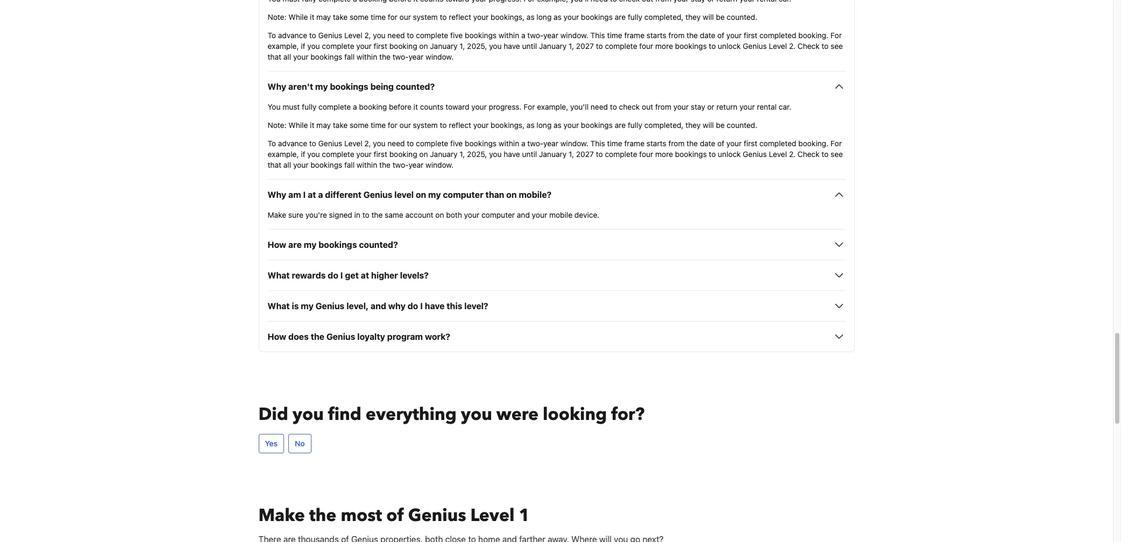 Task type: describe. For each thing, give the bounding box(es) containing it.
0 vertical spatial for
[[830, 31, 842, 40]]

the inside dropdown button
[[311, 332, 324, 342]]

were
[[496, 403, 538, 427]]

program
[[387, 332, 423, 342]]

2 vertical spatial for
[[830, 139, 842, 148]]

0 horizontal spatial i
[[303, 190, 306, 200]]

1
[[519, 504, 530, 528]]

1 vertical spatial from
[[655, 102, 671, 112]]

1 vertical spatial example,
[[537, 102, 568, 112]]

you're
[[305, 211, 327, 220]]

in
[[354, 211, 360, 220]]

does
[[288, 332, 309, 342]]

2 counted. from the top
[[727, 121, 757, 130]]

counted? inside dropdown button
[[359, 240, 398, 250]]

1 vertical spatial i
[[340, 271, 343, 280]]

level,
[[346, 301, 369, 311]]

1 horizontal spatial and
[[517, 211, 530, 220]]

1 2. from the top
[[789, 42, 795, 51]]

1 more from the top
[[655, 42, 673, 51]]

2 vertical spatial it
[[310, 121, 314, 130]]

why
[[388, 301, 406, 311]]

2 bookings, from the top
[[491, 121, 525, 130]]

you
[[268, 102, 281, 112]]

did you find everything you were looking for?
[[258, 403, 645, 427]]

1 our from the top
[[399, 13, 411, 22]]

2 some from the top
[[350, 121, 369, 130]]

levels?
[[400, 271, 429, 280]]

1 vertical spatial for
[[524, 102, 535, 112]]

1 vertical spatial are
[[615, 121, 626, 130]]

0 vertical spatial from
[[668, 31, 685, 40]]

2 see from the top
[[831, 150, 843, 159]]

2 vertical spatial need
[[388, 139, 405, 148]]

2 long from the top
[[537, 121, 552, 130]]

2 vertical spatial of
[[386, 504, 404, 528]]

1 starts from the top
[[646, 31, 666, 40]]

1 four from the top
[[639, 42, 653, 51]]

2 vertical spatial fully
[[628, 121, 642, 130]]

device.
[[574, 211, 599, 220]]

how for how are my bookings counted?
[[268, 240, 286, 250]]

2 note: while it may take some time for our system to reflect your bookings, as long as your bookings are fully completed, they will be counted. from the top
[[268, 121, 757, 130]]

2 starts from the top
[[646, 139, 666, 148]]

mobile?
[[519, 190, 552, 200]]

why am i at a different genius level on my computer than on mobile?
[[268, 190, 552, 200]]

0 vertical spatial are
[[615, 13, 626, 22]]

a inside dropdown button
[[318, 190, 323, 200]]

1 completed from the top
[[759, 31, 796, 40]]

2 vertical spatial from
[[668, 139, 685, 148]]

genius inside dropdown button
[[316, 301, 344, 311]]

year up the "counts"
[[409, 52, 424, 62]]

year up "why aren't my bookings being counted?" "dropdown button"
[[543, 31, 558, 40]]

why for why aren't my bookings being counted?
[[268, 82, 286, 92]]

what rewards do i get at higher levels? button
[[268, 269, 845, 282]]

1 see from the top
[[831, 42, 843, 51]]

my for counted?
[[304, 240, 316, 250]]

make sure you're signed in to the same account on both your computer and your mobile device.
[[268, 211, 599, 220]]

have inside dropdown button
[[425, 301, 445, 311]]

my for level,
[[301, 301, 314, 311]]

1 vertical spatial at
[[361, 271, 369, 280]]

aren't
[[288, 82, 313, 92]]

make for make sure you're signed in to the same account on both your computer and your mobile device.
[[268, 211, 286, 220]]

2 frame from the top
[[624, 139, 644, 148]]

for?
[[611, 403, 645, 427]]

2 vertical spatial example,
[[268, 150, 299, 159]]

2 2. from the top
[[789, 150, 795, 159]]

level?
[[464, 301, 488, 311]]

1 that from the top
[[268, 52, 281, 62]]

2 2, from the top
[[364, 139, 371, 148]]

car.
[[779, 102, 791, 112]]

loyalty
[[357, 332, 385, 342]]

1 note: from the top
[[268, 13, 286, 22]]

1 to advance to genius level 2, you need to complete five bookings within a two-year window. this time frame starts from the date of your first completed booking. for example, if you complete your first booking on january 1, 2025, you have until january 1, 2027 to complete four more bookings to unlock genius level 2. check to see that all your bookings fall within the two-year window. from the top
[[268, 31, 843, 62]]

1 booking. from the top
[[798, 31, 828, 40]]

get
[[345, 271, 359, 280]]

1 all from the top
[[283, 52, 291, 62]]

no button
[[288, 434, 311, 454]]

2 for from the top
[[388, 121, 397, 130]]

account
[[405, 211, 433, 220]]

rewards
[[292, 271, 326, 280]]

1 vertical spatial have
[[504, 150, 520, 159]]

why am i at a different genius level on my computer than on mobile? button
[[268, 188, 845, 201]]

1 take from the top
[[333, 13, 348, 22]]

0 vertical spatial fully
[[628, 13, 642, 22]]

1 vertical spatial of
[[717, 139, 724, 148]]

and inside dropdown button
[[371, 301, 386, 311]]

no
[[295, 439, 305, 448]]

2 to advance to genius level 2, you need to complete five bookings within a two-year window. this time frame starts from the date of your first completed booking. for example, if you complete your first booking on january 1, 2025, you have until january 1, 2027 to complete four more bookings to unlock genius level 2. check to see that all your bookings fall within the two-year window. from the top
[[268, 139, 843, 170]]

how does the genius loyalty program work?
[[268, 332, 450, 342]]

signed
[[329, 211, 352, 220]]

progress.
[[489, 102, 522, 112]]

or
[[707, 102, 714, 112]]

1 while from the top
[[289, 13, 308, 22]]

different
[[325, 190, 361, 200]]

1 bookings, from the top
[[491, 13, 525, 22]]

stay
[[691, 102, 705, 112]]

higher
[[371, 271, 398, 280]]

1 long from the top
[[537, 13, 552, 22]]

1 for from the top
[[388, 13, 397, 22]]

1 may from the top
[[316, 13, 331, 22]]

bookings inside "dropdown button"
[[330, 82, 368, 92]]

what rewards do i get at higher levels?
[[268, 271, 429, 280]]

2 our from the top
[[399, 121, 411, 130]]

1 this from the top
[[590, 31, 605, 40]]

bookings inside dropdown button
[[319, 240, 357, 250]]

do inside dropdown button
[[328, 271, 338, 280]]

check
[[619, 102, 640, 112]]

what is my genius level, and why do i have this level? button
[[268, 300, 845, 313]]

return
[[716, 102, 737, 112]]

mobile
[[549, 211, 572, 220]]

work?
[[425, 332, 450, 342]]

1 vertical spatial need
[[591, 102, 608, 112]]

make the most of genius level 1
[[258, 504, 530, 528]]

level
[[394, 190, 414, 200]]

counts
[[420, 102, 444, 112]]

2 four from the top
[[639, 150, 653, 159]]

you'll
[[570, 102, 589, 112]]

this
[[447, 301, 462, 311]]

1 will from the top
[[703, 13, 714, 22]]

how are my bookings counted?
[[268, 240, 398, 250]]

2 reflect from the top
[[449, 121, 471, 130]]

1 counted. from the top
[[727, 13, 757, 22]]

my for being
[[315, 82, 328, 92]]

i inside dropdown button
[[420, 301, 423, 311]]

0 vertical spatial booking
[[389, 42, 417, 51]]

how does the genius loyalty program work? button
[[268, 330, 845, 343]]

how for how does the genius loyalty program work?
[[268, 332, 286, 342]]

counted? inside "dropdown button"
[[396, 82, 435, 92]]

do inside dropdown button
[[408, 301, 418, 311]]

2 unlock from the top
[[718, 150, 741, 159]]

0 vertical spatial need
[[388, 31, 405, 40]]



Task type: vqa. For each thing, say whether or not it's contained in the screenshot.
first package from the bottom of the page
no



Task type: locate. For each thing, give the bounding box(es) containing it.
1 vertical spatial will
[[703, 121, 714, 130]]

0 vertical spatial do
[[328, 271, 338, 280]]

to advance to genius level 2, you need to complete five bookings within a two-year window. this time frame starts from the date of your first completed booking. for example, if you complete your first booking on january 1, 2025, you have until january 1, 2027 to complete four more bookings to unlock genius level 2. check to see that all your bookings fall within the two-year window. up "why aren't my bookings being counted?" "dropdown button"
[[268, 31, 843, 62]]

2 vertical spatial booking
[[389, 150, 417, 159]]

2 completed, from the top
[[644, 121, 683, 130]]

why for why am i at a different genius level on my computer than on mobile?
[[268, 190, 286, 200]]

frame
[[624, 31, 644, 40], [624, 139, 644, 148]]

how are my bookings counted? button
[[268, 238, 845, 251]]

2 this from the top
[[590, 139, 605, 148]]

unlock
[[718, 42, 741, 51], [718, 150, 741, 159]]

1 how from the top
[[268, 240, 286, 250]]

computer up both
[[443, 190, 483, 200]]

2 while from the top
[[289, 121, 308, 130]]

2 be from the top
[[716, 121, 725, 130]]

system
[[413, 13, 438, 22], [413, 121, 438, 130]]

may
[[316, 13, 331, 22], [316, 121, 331, 130]]

at right am
[[308, 190, 316, 200]]

2 why from the top
[[268, 190, 286, 200]]

and left why
[[371, 301, 386, 311]]

2 date from the top
[[700, 139, 715, 148]]

before
[[389, 102, 411, 112]]

2 fall from the top
[[344, 160, 355, 170]]

computer inside dropdown button
[[443, 190, 483, 200]]

0 vertical spatial that
[[268, 52, 281, 62]]

why aren't my bookings being counted? button
[[268, 80, 845, 93]]

1 note: while it may take some time for our system to reflect your bookings, as long as your bookings are fully completed, they will be counted. from the top
[[268, 13, 757, 22]]

0 vertical spatial 2025,
[[467, 42, 487, 51]]

yes
[[265, 439, 278, 448]]

than
[[485, 190, 504, 200]]

do left get
[[328, 271, 338, 280]]

my right is
[[301, 301, 314, 311]]

they
[[685, 13, 701, 22], [685, 121, 701, 130]]

of
[[717, 31, 724, 40], [717, 139, 724, 148], [386, 504, 404, 528]]

1 vertical spatial may
[[316, 121, 331, 130]]

are inside dropdown button
[[288, 240, 302, 250]]

1 date from the top
[[700, 31, 715, 40]]

2 will from the top
[[703, 121, 714, 130]]

0 vertical spatial what
[[268, 271, 290, 280]]

and down the mobile?
[[517, 211, 530, 220]]

2 check from the top
[[798, 150, 820, 159]]

bookings,
[[491, 13, 525, 22], [491, 121, 525, 130]]

0 vertical spatial check
[[798, 42, 820, 51]]

1 what from the top
[[268, 271, 290, 280]]

0 vertical spatial advance
[[278, 31, 307, 40]]

a
[[521, 31, 525, 40], [353, 102, 357, 112], [521, 139, 525, 148], [318, 190, 323, 200]]

need
[[388, 31, 405, 40], [591, 102, 608, 112], [388, 139, 405, 148]]

1 vertical spatial what
[[268, 301, 290, 311]]

it
[[310, 13, 314, 22], [413, 102, 418, 112], [310, 121, 314, 130]]

what for what rewards do i get at higher levels?
[[268, 271, 290, 280]]

booking up being
[[389, 42, 417, 51]]

most
[[341, 504, 382, 528]]

genius
[[318, 31, 342, 40], [743, 42, 767, 51], [318, 139, 342, 148], [743, 150, 767, 159], [364, 190, 392, 200], [316, 301, 344, 311], [326, 332, 355, 342], [408, 504, 466, 528]]

1 vertical spatial why
[[268, 190, 286, 200]]

more
[[655, 42, 673, 51], [655, 150, 673, 159]]

make
[[268, 211, 286, 220], [258, 504, 305, 528]]

1 vertical spatial check
[[798, 150, 820, 159]]

0 vertical spatial date
[[700, 31, 715, 40]]

2 five from the top
[[450, 139, 463, 148]]

booking up level
[[389, 150, 417, 159]]

1 2025, from the top
[[467, 42, 487, 51]]

0 vertical spatial while
[[289, 13, 308, 22]]

2 to from the top
[[268, 139, 276, 148]]

must
[[283, 102, 300, 112]]

1 be from the top
[[716, 13, 725, 22]]

1 if from the top
[[301, 42, 305, 51]]

0 vertical spatial counted.
[[727, 13, 757, 22]]

0 vertical spatial at
[[308, 190, 316, 200]]

2 vertical spatial have
[[425, 301, 445, 311]]

2,
[[364, 31, 371, 40], [364, 139, 371, 148]]

1 2027 from the top
[[576, 42, 594, 51]]

0 vertical spatial to
[[268, 31, 276, 40]]

0 vertical spatial have
[[504, 42, 520, 51]]

booking
[[389, 42, 417, 51], [359, 102, 387, 112], [389, 150, 417, 159]]

two-
[[527, 31, 543, 40], [393, 52, 409, 62], [527, 139, 543, 148], [393, 160, 409, 170]]

as
[[527, 13, 535, 22], [554, 13, 562, 22], [527, 121, 535, 130], [554, 121, 562, 130]]

what for what is my genius level, and why do i have this level?
[[268, 301, 290, 311]]

booking down being
[[359, 102, 387, 112]]

bookings
[[581, 13, 613, 22], [465, 31, 497, 40], [675, 42, 707, 51], [311, 52, 342, 62], [330, 82, 368, 92], [581, 121, 613, 130], [465, 139, 497, 148], [675, 150, 707, 159], [311, 160, 342, 170], [319, 240, 357, 250]]

my up make sure you're signed in to the same account on both your computer and your mobile device.
[[428, 190, 441, 200]]

at right get
[[361, 271, 369, 280]]

1 vertical spatial 2,
[[364, 139, 371, 148]]

0 vertical spatial it
[[310, 13, 314, 22]]

0 vertical spatial unlock
[[718, 42, 741, 51]]

will
[[703, 13, 714, 22], [703, 121, 714, 130]]

computer
[[443, 190, 483, 200], [481, 211, 515, 220]]

advance
[[278, 31, 307, 40], [278, 139, 307, 148]]

1 vertical spatial if
[[301, 150, 305, 159]]

1 horizontal spatial at
[[361, 271, 369, 280]]

0 vertical spatial of
[[717, 31, 724, 40]]

0 vertical spatial until
[[522, 42, 537, 51]]

on
[[419, 42, 428, 51], [419, 150, 428, 159], [416, 190, 426, 200], [506, 190, 517, 200], [435, 211, 444, 220]]

fall
[[344, 52, 355, 62], [344, 160, 355, 170]]

yes button
[[258, 434, 284, 454]]

1 vertical spatial date
[[700, 139, 715, 148]]

0 vertical spatial and
[[517, 211, 530, 220]]

0 vertical spatial completed
[[759, 31, 796, 40]]

sure
[[288, 211, 303, 220]]

1 vertical spatial five
[[450, 139, 463, 148]]

your
[[473, 13, 489, 22], [564, 13, 579, 22], [726, 31, 742, 40], [356, 42, 372, 51], [293, 52, 308, 62], [471, 102, 487, 112], [673, 102, 689, 112], [739, 102, 755, 112], [473, 121, 489, 130], [564, 121, 579, 130], [726, 139, 742, 148], [356, 150, 372, 159], [293, 160, 308, 170], [464, 211, 479, 220], [532, 211, 547, 220]]

what is my genius level, and why do i have this level?
[[268, 301, 488, 311]]

completed
[[759, 31, 796, 40], [759, 139, 796, 148]]

counted?
[[396, 82, 435, 92], [359, 240, 398, 250]]

1 vertical spatial to advance to genius level 2, you need to complete five bookings within a two-year window. this time frame starts from the date of your first completed booking. for example, if you complete your first booking on january 1, 2025, you have until january 1, 2027 to complete four more bookings to unlock genius level 2. check to see that all your bookings fall within the two-year window.
[[268, 139, 843, 170]]

0 vertical spatial all
[[283, 52, 291, 62]]

2027 down the you'll
[[576, 150, 594, 159]]

0 vertical spatial booking.
[[798, 31, 828, 40]]

what inside dropdown button
[[268, 271, 290, 280]]

advance down must
[[278, 139, 307, 148]]

2 until from the top
[[522, 150, 537, 159]]

looking
[[543, 403, 607, 427]]

1 frame from the top
[[624, 31, 644, 40]]

note:
[[268, 13, 286, 22], [268, 121, 286, 130]]

0 vertical spatial example,
[[268, 42, 299, 51]]

why up you
[[268, 82, 286, 92]]

1 vertical spatial for
[[388, 121, 397, 130]]

january
[[430, 42, 458, 51], [539, 42, 567, 51], [430, 150, 458, 159], [539, 150, 567, 159]]

if up am
[[301, 150, 305, 159]]

2 more from the top
[[655, 150, 673, 159]]

example, down "why aren't my bookings being counted?" "dropdown button"
[[537, 102, 568, 112]]

0 vertical spatial reflect
[[449, 13, 471, 22]]

1 they from the top
[[685, 13, 701, 22]]

1 vertical spatial reflect
[[449, 121, 471, 130]]

1 completed, from the top
[[644, 13, 683, 22]]

computer down the than
[[481, 211, 515, 220]]

1 vertical spatial starts
[[646, 139, 666, 148]]

1 five from the top
[[450, 31, 463, 40]]

five
[[450, 31, 463, 40], [450, 139, 463, 148]]

1 vertical spatial booking
[[359, 102, 387, 112]]

the
[[687, 31, 698, 40], [379, 52, 391, 62], [687, 139, 698, 148], [379, 160, 391, 170], [371, 211, 383, 220], [311, 332, 324, 342], [309, 504, 336, 528]]

rental
[[757, 102, 777, 112]]

1 vertical spatial they
[[685, 121, 701, 130]]

this
[[590, 31, 605, 40], [590, 139, 605, 148]]

2 note: from the top
[[268, 121, 286, 130]]

you must fully complete a booking before it counts toward your progress. for example, you'll need to check out from your stay or return your rental car.
[[268, 102, 791, 112]]

did
[[258, 403, 288, 427]]

2 what from the top
[[268, 301, 290, 311]]

1 some from the top
[[350, 13, 369, 22]]

note: while it may take some time for our system to reflect your bookings, as long as your bookings are fully completed, they will be counted.
[[268, 13, 757, 22], [268, 121, 757, 130]]

2 completed from the top
[[759, 139, 796, 148]]

2 booking. from the top
[[798, 139, 828, 148]]

do right why
[[408, 301, 418, 311]]

1 vertical spatial 2025,
[[467, 150, 487, 159]]

2 if from the top
[[301, 150, 305, 159]]

i right why
[[420, 301, 423, 311]]

0 vertical spatial five
[[450, 31, 463, 40]]

you
[[373, 31, 386, 40], [307, 42, 320, 51], [489, 42, 502, 51], [373, 139, 386, 148], [307, 150, 320, 159], [489, 150, 502, 159], [293, 403, 324, 427], [461, 403, 492, 427]]

0 vertical spatial note: while it may take some time for our system to reflect your bookings, as long as your bookings are fully completed, they will be counted.
[[268, 13, 757, 22]]

1 vertical spatial all
[[283, 160, 291, 170]]

0 horizontal spatial at
[[308, 190, 316, 200]]

everything
[[366, 403, 457, 427]]

1 vertical spatial long
[[537, 121, 552, 130]]

0 vertical spatial they
[[685, 13, 701, 22]]

0 vertical spatial will
[[703, 13, 714, 22]]

1 vertical spatial it
[[413, 102, 418, 112]]

year down you must fully complete a booking before it counts toward your progress. for example, you'll need to check out from your stay or return your rental car.
[[543, 139, 558, 148]]

2 2027 from the top
[[576, 150, 594, 159]]

until
[[522, 42, 537, 51], [522, 150, 537, 159]]

1 vertical spatial system
[[413, 121, 438, 130]]

0 vertical spatial 2.
[[789, 42, 795, 51]]

0 vertical spatial system
[[413, 13, 438, 22]]

2 all from the top
[[283, 160, 291, 170]]

0 vertical spatial frame
[[624, 31, 644, 40]]

find
[[328, 403, 361, 427]]

1 vertical spatial advance
[[278, 139, 307, 148]]

2 may from the top
[[316, 121, 331, 130]]

my right aren't
[[315, 82, 328, 92]]

2025,
[[467, 42, 487, 51], [467, 150, 487, 159]]

0 vertical spatial our
[[399, 13, 411, 22]]

1 advance from the top
[[278, 31, 307, 40]]

1 vertical spatial note: while it may take some time for our system to reflect your bookings, as long as your bookings are fully completed, they will be counted.
[[268, 121, 757, 130]]

first
[[744, 31, 757, 40], [374, 42, 387, 51], [744, 139, 757, 148], [374, 150, 387, 159]]

both
[[446, 211, 462, 220]]

make for make the most of genius level 1
[[258, 504, 305, 528]]

1 vertical spatial booking.
[[798, 139, 828, 148]]

counted? up 'before'
[[396, 82, 435, 92]]

0 vertical spatial if
[[301, 42, 305, 51]]

be
[[716, 13, 725, 22], [716, 121, 725, 130]]

example,
[[268, 42, 299, 51], [537, 102, 568, 112], [268, 150, 299, 159]]

1,
[[460, 42, 465, 51], [569, 42, 574, 51], [460, 150, 465, 159], [569, 150, 574, 159]]

1 to from the top
[[268, 31, 276, 40]]

2 how from the top
[[268, 332, 286, 342]]

2 advance from the top
[[278, 139, 307, 148]]

fall up different
[[344, 160, 355, 170]]

0 vertical spatial more
[[655, 42, 673, 51]]

1 2, from the top
[[364, 31, 371, 40]]

year up why am i at a different genius level on my computer than on mobile?
[[409, 160, 424, 170]]

am
[[288, 190, 301, 200]]

for
[[830, 31, 842, 40], [524, 102, 535, 112], [830, 139, 842, 148]]

my inside dropdown button
[[301, 301, 314, 311]]

what inside dropdown button
[[268, 301, 290, 311]]

2 that from the top
[[268, 160, 281, 170]]

what left the rewards on the left of the page
[[268, 271, 290, 280]]

1 fall from the top
[[344, 52, 355, 62]]

0 vertical spatial completed,
[[644, 13, 683, 22]]

0 vertical spatial take
[[333, 13, 348, 22]]

need down 'before'
[[388, 139, 405, 148]]

completed,
[[644, 13, 683, 22], [644, 121, 683, 130]]

i right am
[[303, 190, 306, 200]]

1 unlock from the top
[[718, 42, 741, 51]]

1 vertical spatial make
[[258, 504, 305, 528]]

1 vertical spatial note:
[[268, 121, 286, 130]]

need up being
[[388, 31, 405, 40]]

1 vertical spatial 2027
[[576, 150, 594, 159]]

1 vertical spatial frame
[[624, 139, 644, 148]]

1 vertical spatial 2.
[[789, 150, 795, 159]]

1 vertical spatial do
[[408, 301, 418, 311]]

why left am
[[268, 190, 286, 200]]

counted? up higher
[[359, 240, 398, 250]]

2 vertical spatial are
[[288, 240, 302, 250]]

1 until from the top
[[522, 42, 537, 51]]

1 vertical spatial be
[[716, 121, 725, 130]]

my inside "dropdown button"
[[315, 82, 328, 92]]

my
[[315, 82, 328, 92], [428, 190, 441, 200], [304, 240, 316, 250], [301, 301, 314, 311]]

1 vertical spatial that
[[268, 160, 281, 170]]

1 why from the top
[[268, 82, 286, 92]]

2 they from the top
[[685, 121, 701, 130]]

long
[[537, 13, 552, 22], [537, 121, 552, 130]]

date
[[700, 31, 715, 40], [700, 139, 715, 148]]

example, up aren't
[[268, 42, 299, 51]]

all up aren't
[[283, 52, 291, 62]]

example, up am
[[268, 150, 299, 159]]

1 vertical spatial completed,
[[644, 121, 683, 130]]

1 vertical spatial four
[[639, 150, 653, 159]]

check
[[798, 42, 820, 51], [798, 150, 820, 159]]

2 take from the top
[[333, 121, 348, 130]]

0 vertical spatial bookings,
[[491, 13, 525, 22]]

why inside "why aren't my bookings being counted?" "dropdown button"
[[268, 82, 286, 92]]

take
[[333, 13, 348, 22], [333, 121, 348, 130]]

all up am
[[283, 160, 291, 170]]

until up the mobile?
[[522, 150, 537, 159]]

1 reflect from the top
[[449, 13, 471, 22]]

why aren't my bookings being counted?
[[268, 82, 435, 92]]

need right the you'll
[[591, 102, 608, 112]]

if up aren't
[[301, 42, 305, 51]]

toward
[[446, 102, 469, 112]]

i left get
[[340, 271, 343, 280]]

1 vertical spatial computer
[[481, 211, 515, 220]]

window.
[[560, 31, 588, 40], [426, 52, 454, 62], [560, 139, 588, 148], [426, 160, 454, 170]]

0 vertical spatial four
[[639, 42, 653, 51]]

1 horizontal spatial do
[[408, 301, 418, 311]]

1 vertical spatial how
[[268, 332, 286, 342]]

2 system from the top
[[413, 121, 438, 130]]

1 vertical spatial see
[[831, 150, 843, 159]]

2027 up "why aren't my bookings being counted?" "dropdown button"
[[576, 42, 594, 51]]

1 vertical spatial some
[[350, 121, 369, 130]]

2 2025, from the top
[[467, 150, 487, 159]]

why inside the why am i at a different genius level on my computer than on mobile? dropdown button
[[268, 190, 286, 200]]

0 vertical spatial may
[[316, 13, 331, 22]]

see
[[831, 42, 843, 51], [831, 150, 843, 159]]

out
[[642, 102, 653, 112]]

0 vertical spatial how
[[268, 240, 286, 250]]

what left is
[[268, 301, 290, 311]]

1 check from the top
[[798, 42, 820, 51]]

to
[[440, 13, 447, 22], [309, 31, 316, 40], [407, 31, 414, 40], [596, 42, 603, 51], [709, 42, 716, 51], [822, 42, 829, 51], [610, 102, 617, 112], [440, 121, 447, 130], [309, 139, 316, 148], [407, 139, 414, 148], [596, 150, 603, 159], [709, 150, 716, 159], [822, 150, 829, 159], [362, 211, 369, 220]]

2.
[[789, 42, 795, 51], [789, 150, 795, 159]]

fall up why aren't my bookings being counted?
[[344, 52, 355, 62]]

same
[[385, 211, 403, 220]]

0 vertical spatial make
[[268, 211, 286, 220]]

at
[[308, 190, 316, 200], [361, 271, 369, 280]]

advance up aren't
[[278, 31, 307, 40]]

1 system from the top
[[413, 13, 438, 22]]

1 vertical spatial bookings,
[[491, 121, 525, 130]]

0 vertical spatial for
[[388, 13, 397, 22]]

1 vertical spatial while
[[289, 121, 308, 130]]

my down you're
[[304, 240, 316, 250]]

is
[[292, 301, 299, 311]]

to advance to genius level 2, you need to complete five bookings within a two-year window. this time frame starts from the date of your first completed booking. for example, if you complete your first booking on january 1, 2025, you have until january 1, 2027 to complete four more bookings to unlock genius level 2. check to see that all your bookings fall within the two-year window. up the why am i at a different genius level on my computer than on mobile? dropdown button
[[268, 139, 843, 170]]

0 vertical spatial 2027
[[576, 42, 594, 51]]

1 vertical spatial fully
[[302, 102, 316, 112]]

being
[[370, 82, 394, 92]]

until up "why aren't my bookings being counted?" "dropdown button"
[[522, 42, 537, 51]]



